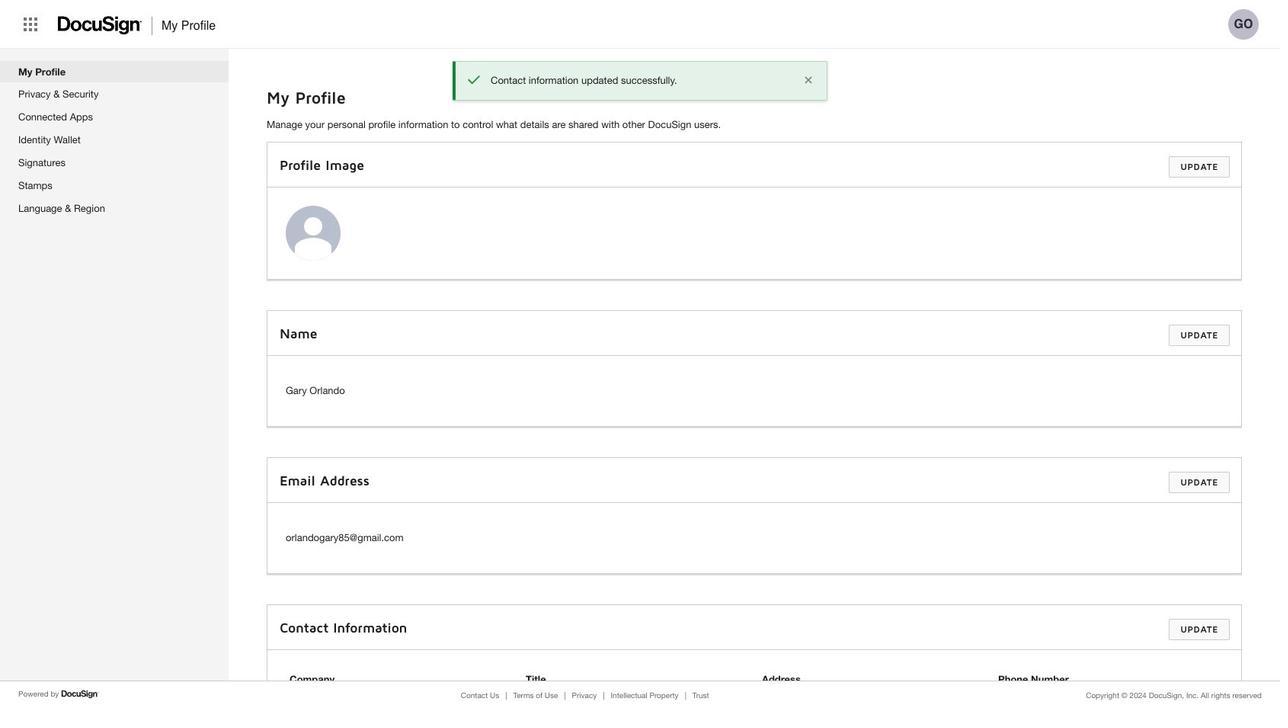 Task type: describe. For each thing, give the bounding box(es) containing it.
default profile image image
[[286, 206, 341, 261]]

default profile image element
[[286, 206, 341, 261]]

0 vertical spatial docusign image
[[58, 12, 143, 39]]



Task type: vqa. For each thing, say whether or not it's contained in the screenshot.
Default profile image
yes



Task type: locate. For each thing, give the bounding box(es) containing it.
docusign image
[[58, 12, 143, 39], [61, 688, 99, 701]]

1 vertical spatial docusign image
[[61, 688, 99, 701]]



